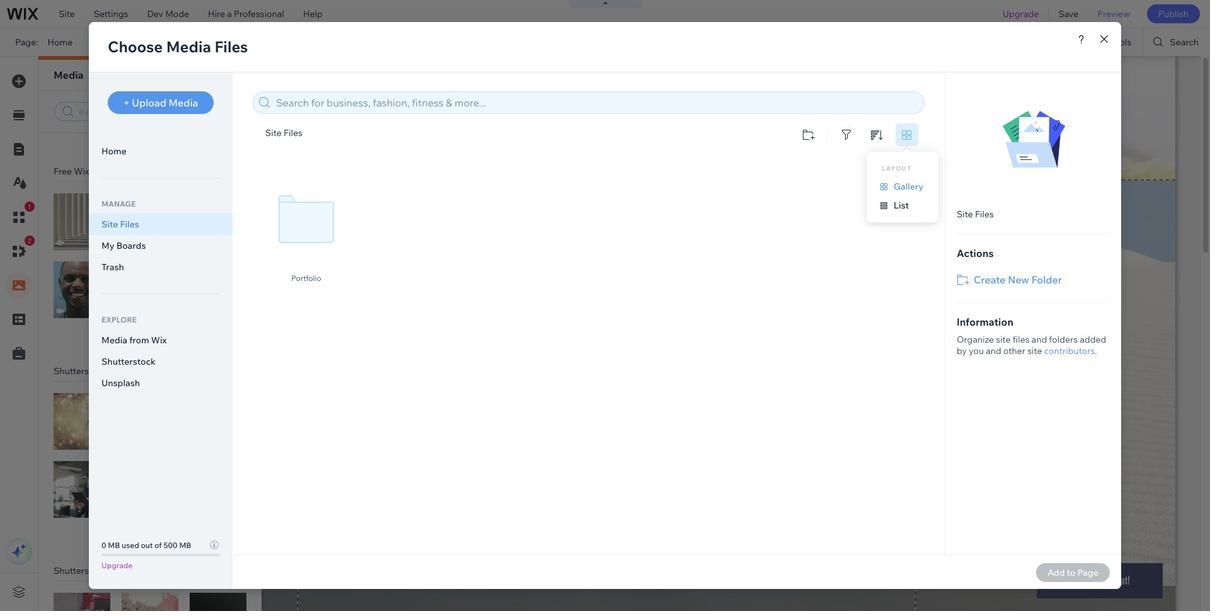 Task type: describe. For each thing, give the bounding box(es) containing it.
more for shutterstock images
[[149, 535, 167, 545]]

show more for free wix videos
[[127, 335, 167, 345]]

0 vertical spatial videos
[[91, 166, 120, 177]]

professional
[[234, 8, 284, 20]]

1 show from the top
[[127, 135, 147, 145]]

shutterstock videos
[[54, 566, 137, 577]]

shutterstock images
[[54, 366, 139, 377]]

dev
[[147, 8, 163, 20]]

shutterstock for shutterstock videos
[[54, 566, 107, 577]]

show for shutterstock images
[[127, 535, 147, 545]]

wix
[[74, 166, 89, 177]]

preview button
[[1089, 0, 1140, 28]]

save
[[1059, 8, 1079, 20]]

1 show more from the top
[[127, 135, 167, 145]]

1 show more button from the top
[[119, 134, 181, 147]]

preview
[[1098, 8, 1131, 20]]

hire
[[208, 8, 225, 20]]

publish button
[[1148, 4, 1201, 23]]

publish
[[1159, 8, 1189, 20]]



Task type: vqa. For each thing, say whether or not it's contained in the screenshot.
the More to the middle
yes



Task type: locate. For each thing, give the bounding box(es) containing it.
0 vertical spatial shutterstock
[[54, 366, 107, 377]]

settings
[[94, 8, 128, 20]]

more for free wix videos
[[149, 335, 167, 345]]

0 vertical spatial show more button
[[119, 134, 181, 147]]

show
[[127, 135, 147, 145], [127, 335, 147, 345], [127, 535, 147, 545]]

search
[[1171, 37, 1199, 48]]

media
[[54, 69, 84, 81]]

betweenimagination.com
[[231, 37, 337, 48]]

1 vertical spatial show
[[127, 335, 147, 345]]

hire a professional
[[208, 8, 284, 20]]

2 vertical spatial show more button
[[119, 534, 181, 547]]

tools
[[1110, 37, 1132, 48]]

upgrade
[[1003, 8, 1040, 20]]

help
[[303, 8, 323, 20]]

free
[[54, 166, 72, 177]]

2 vertical spatial more
[[149, 535, 167, 545]]

0 vertical spatial show
[[127, 135, 147, 145]]

show more button
[[119, 134, 181, 147], [119, 334, 181, 347], [119, 534, 181, 547]]

show more for shutterstock images
[[127, 535, 167, 545]]

1 more from the top
[[149, 135, 167, 145]]

0 vertical spatial more
[[149, 135, 167, 145]]

1 vertical spatial show more
[[127, 335, 167, 345]]

more
[[149, 135, 167, 145], [149, 335, 167, 345], [149, 535, 167, 545]]

2 shutterstock from the top
[[54, 566, 107, 577]]

e.g. business, fashion, fitness field
[[78, 105, 231, 118]]

2 vertical spatial show
[[127, 535, 147, 545]]

free wix videos
[[54, 166, 120, 177]]

1 vertical spatial videos
[[109, 566, 137, 577]]

shutterstock for shutterstock images
[[54, 366, 107, 377]]

images
[[109, 366, 139, 377]]

2 vertical spatial show more
[[127, 535, 167, 545]]

show down the e.g. business, fashion, fitness field
[[127, 135, 147, 145]]

0 vertical spatial show more
[[127, 135, 167, 145]]

show more button up images
[[119, 334, 181, 347]]

2 show more button from the top
[[119, 334, 181, 347]]

tools button
[[1084, 28, 1144, 56]]

save button
[[1050, 0, 1089, 28]]

dev mode
[[147, 8, 189, 20]]

show more
[[127, 135, 167, 145], [127, 335, 167, 345], [127, 535, 167, 545]]

show up shutterstock videos
[[127, 535, 147, 545]]

show up images
[[127, 335, 147, 345]]

2 show from the top
[[127, 335, 147, 345]]

3 show more button from the top
[[119, 534, 181, 547]]

1 vertical spatial shutterstock
[[54, 566, 107, 577]]

show for free wix videos
[[127, 335, 147, 345]]

search button
[[1144, 28, 1211, 56]]

videos
[[91, 166, 120, 177], [109, 566, 137, 577]]

show more button down the e.g. business, fashion, fitness field
[[119, 134, 181, 147]]

show more up shutterstock videos
[[127, 535, 167, 545]]

show more down the e.g. business, fashion, fitness field
[[127, 135, 167, 145]]

1 shutterstock from the top
[[54, 366, 107, 377]]

show more up images
[[127, 335, 167, 345]]

site
[[59, 8, 75, 20]]

shutterstock
[[54, 366, 107, 377], [54, 566, 107, 577]]

3 show more from the top
[[127, 535, 167, 545]]

a
[[227, 8, 232, 20]]

show more button up shutterstock videos
[[119, 534, 181, 547]]

2 show more from the top
[[127, 335, 167, 345]]

1 vertical spatial show more button
[[119, 334, 181, 347]]

3 more from the top
[[149, 535, 167, 545]]

show more button for free wix videos
[[119, 334, 181, 347]]

mode
[[165, 8, 189, 20]]

home
[[48, 37, 73, 48]]

show more button for shutterstock images
[[119, 534, 181, 547]]

3 show from the top
[[127, 535, 147, 545]]

1 vertical spatial more
[[149, 335, 167, 345]]

2 more from the top
[[149, 335, 167, 345]]



